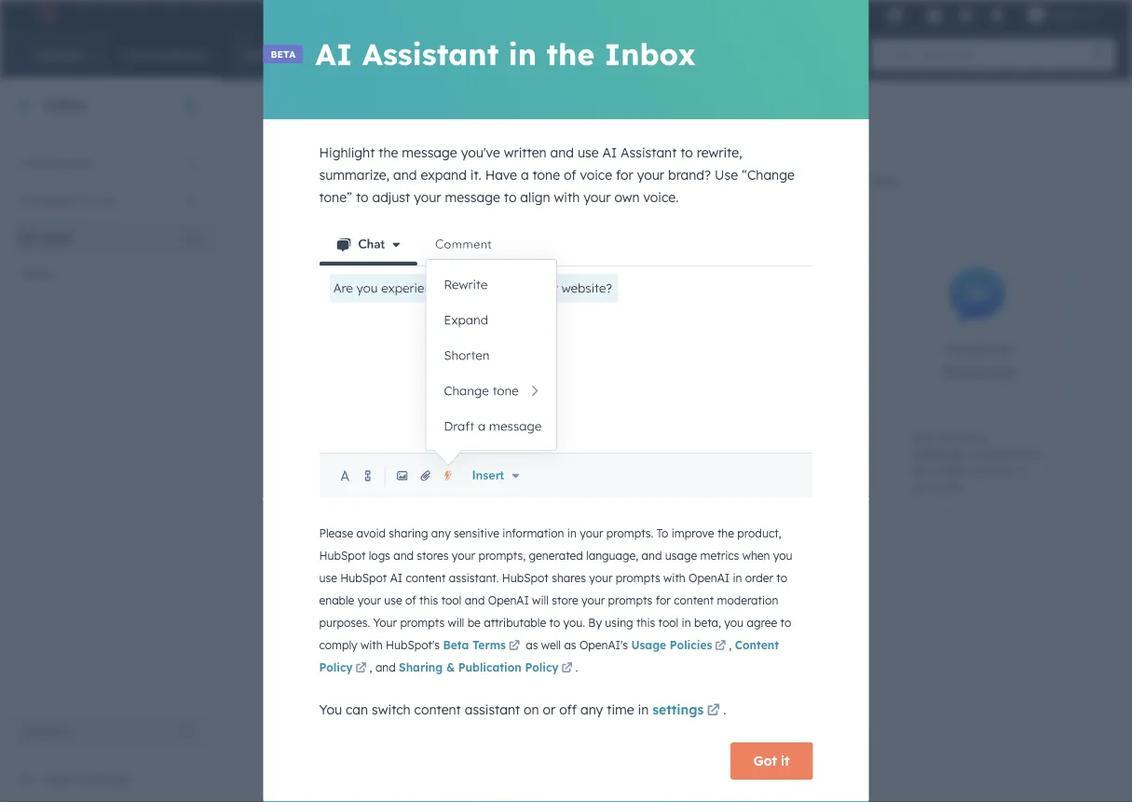 Task type: describe. For each thing, give the bounding box(es) containing it.
website
[[508, 480, 548, 494]]

content policy link
[[319, 638, 779, 677]]

0 horizontal spatial .
[[576, 660, 578, 674]]

actions
[[27, 724, 66, 738]]

inbox settings
[[41, 772, 131, 788]]

, and
[[370, 660, 399, 674]]

order
[[745, 571, 774, 585]]

ai assistant in the inbox
[[316, 35, 696, 73]]

calling icon image
[[848, 7, 865, 24]]

assistant inside highlight the message you've written and use ai assistant to rewrite, summarize, and expand it. have a tone of voice for your brand? use "change tone" to adjust your message to align with your own voice.
[[621, 144, 677, 161]]

content policy
[[319, 638, 779, 674]]

0 horizontal spatial ai
[[316, 35, 353, 73]]

0 for to
[[188, 192, 196, 208]]

inbox inside dialog
[[604, 35, 696, 73]]

use
[[715, 167, 738, 183]]

when
[[743, 548, 770, 562]]

you've
[[461, 144, 500, 161]]

upgrade
[[770, 9, 822, 24]]

any inside the please avoid sharing any sensitive information in your prompts. to improve the product, hubspot logs and stores your prompts, generated language, and usage metrics when you use hubspot ai content assistant. hubspot shares your prompts with openai in order to enable your use of this tool and openai will store your prompts for content moderation purposes. your prompts will be attributable to you. by using this tool in beta, you agree to comply with hubspot's
[[431, 526, 451, 540]]

purposes.
[[319, 616, 370, 630]]

ai assistant in the inbox dialog
[[263, 0, 869, 802]]

receiving for messenger
[[940, 430, 988, 444]]

using
[[605, 616, 633, 630]]

say
[[602, 117, 659, 155]]

whatsapp inside start receiving whatsapp conversations in your inbox
[[609, 753, 664, 767]]

, for ,
[[729, 638, 735, 652]]

and inside start receiving messenger conversations and create chatbots in your inbox
[[911, 464, 931, 478]]

0 vertical spatial the
[[547, 35, 595, 73]]

hubspot down 'prompts,'
[[502, 571, 549, 585]]

have
[[485, 167, 517, 183]]

inbox for inbox settings
[[41, 772, 77, 788]]

prompts.
[[607, 526, 654, 540]]

2 as from the left
[[564, 638, 577, 652]]

beta
[[271, 48, 296, 60]]

whatsapp inside checkbox
[[641, 650, 714, 669]]

manage and respond to team emails from your inbox
[[307, 430, 433, 478]]

time inside ai assistant in the inbox dialog
[[607, 701, 634, 718]]

1 vertical spatial will
[[448, 616, 464, 630]]

with up , and
[[361, 638, 383, 652]]

1 vertical spatial prompts
[[608, 593, 653, 607]]

beta terms
[[443, 638, 506, 652]]

for inside the please avoid sharing any sensitive information in your prompts. to improve the product, hubspot logs and stores your prompts, generated language, and usage metrics when you use hubspot ai content assistant. hubspot shares your prompts with openai in order to enable your use of this tool and openai will store your prompts for content moderation purposes. your prompts will be attributable to you. by using this tool in beta, you agree to comply with hubspot's
[[656, 593, 671, 607]]

conversations for start receiving messenger conversations and create chatbots in your inbox
[[971, 447, 1044, 461]]

sharing & publication policy link
[[399, 660, 576, 677]]

chatbots inside the connect live chat and create chatbots to engage with your website visitors in real time
[[545, 447, 591, 461]]

link opens in a new window image for settings
[[707, 700, 720, 722]]

hello.
[[668, 117, 749, 155]]

your inside start receiving messenger conversations and create chatbots in your inbox
[[911, 480, 934, 494]]

first
[[535, 172, 559, 189]]

information
[[503, 526, 564, 540]]

openai's
[[580, 638, 628, 652]]

create inside start receiving messenger conversations and create chatbots in your inbox
[[934, 464, 968, 478]]

search button
[[1084, 39, 1116, 71]]

start for start receiving messenger conversations and create chatbots in your inbox
[[911, 430, 937, 444]]

say hello.
[[602, 117, 749, 155]]

Team email checkbox
[[281, 244, 467, 414]]

conversations for start receiving whatsapp conversations in your inbox
[[667, 753, 740, 767]]

create inside the connect live chat and create chatbots to engage with your website visitors in real time
[[508, 447, 541, 461]]

emails
[[337, 447, 371, 461]]

1 vertical spatial use
[[319, 571, 337, 585]]

and inside manage and respond to team emails from your inbox
[[353, 430, 373, 444]]

hubspot's
[[386, 638, 440, 652]]

Chat checkbox
[[482, 244, 668, 414]]

with inside highlight the message you've written and use ai assistant to rewrite, summarize, and expand it. have a tone of voice for your brand? use "change tone" to adjust your message to align with your own voice.
[[554, 189, 580, 206]]

link opens in a new window image for content policy
[[356, 663, 367, 674]]

inbox inside start receiving messenger conversations and create chatbots in your inbox
[[937, 480, 966, 494]]

1 0 from the top
[[188, 155, 196, 171]]

got
[[754, 753, 777, 769]]

sharing
[[389, 526, 428, 540]]

channel
[[563, 172, 610, 189]]

you can switch content assistant on or off any time in
[[319, 701, 653, 718]]

beta,
[[694, 616, 721, 630]]

funky button
[[1017, 0, 1108, 30]]

upgrade image
[[749, 8, 766, 25]]

inbox inside connect and respond to forms from your inbox
[[798, 447, 827, 461]]

adjust
[[372, 189, 410, 206]]

inbox inside manage and respond to team emails from your inbox
[[307, 464, 336, 478]]

marketplaces image
[[887, 8, 904, 25]]

connect for connect live chat and create chatbots to engage with your website visitors in real time
[[508, 430, 552, 444]]

use inside highlight the message you've written and use ai assistant to rewrite, summarize, and expand it. have a tone of voice for your brand? use "change tone" to adjust your message to align with your own voice.
[[578, 144, 599, 161]]

switch
[[372, 701, 411, 718]]

0 vertical spatial content
[[406, 571, 446, 585]]

expand
[[421, 167, 467, 183]]

connect for connect your first channel and start bringing conversations to your inbox.
[[449, 172, 500, 189]]

settings
[[653, 701, 704, 718]]

stores
[[417, 548, 449, 562]]

link opens in a new window image inside beta terms link
[[509, 641, 520, 652]]

funky town image
[[1028, 7, 1045, 23]]

shares
[[552, 571, 586, 585]]

1 vertical spatial message
[[445, 189, 500, 206]]

beta terms link
[[443, 638, 523, 655]]

menu containing funky
[[736, 0, 1110, 30]]

assigned
[[19, 192, 74, 208]]

open
[[39, 229, 72, 246]]

connect and respond to forms from your inbox
[[709, 430, 836, 461]]

team
[[307, 447, 334, 461]]

1 vertical spatial openai
[[488, 593, 529, 607]]

team
[[335, 353, 373, 371]]

search image
[[1093, 48, 1106, 62]]

brand?
[[668, 167, 711, 183]]

real
[[605, 480, 624, 494]]

actions button
[[11, 716, 207, 746]]

content
[[735, 638, 779, 652]]

policies
[[670, 638, 712, 652]]

attributable
[[484, 616, 546, 630]]

link opens in a new window image for content policy
[[356, 660, 367, 677]]

help button
[[919, 0, 951, 30]]

live
[[555, 430, 572, 444]]

your
[[373, 616, 397, 630]]

bringing
[[674, 172, 725, 189]]

1 horizontal spatial this
[[637, 616, 655, 630]]

with down usage
[[664, 571, 686, 585]]

funky
[[1048, 7, 1080, 22]]

inbox settings link
[[41, 769, 131, 791]]

connect for connect and respond to forms from your inbox
[[709, 430, 753, 444]]

own
[[615, 189, 640, 206]]

start for start receiving whatsapp conversations in your inbox
[[609, 736, 635, 750]]

policy inside content policy
[[319, 660, 353, 674]]

improve
[[672, 526, 714, 540]]

with inside the connect live chat and create chatbots to engage with your website visitors in real time
[[551, 464, 573, 478]]

link opens in a new window image for sharing & publication policy
[[562, 663, 573, 674]]

me
[[94, 192, 114, 208]]

2 vertical spatial content
[[414, 701, 461, 718]]

inbox.
[[866, 172, 902, 189]]

sensitive
[[454, 526, 500, 540]]

receiving for whatsapp
[[638, 736, 686, 750]]

prompts,
[[479, 548, 526, 562]]

or
[[543, 701, 556, 718]]

messenger inside option
[[942, 363, 1017, 381]]

the inside highlight the message you've written and use ai assistant to rewrite, summarize, and expand it. have a tone of voice for your brand? use "change tone" to adjust your message to align with your own voice.
[[379, 144, 398, 161]]

help image
[[926, 8, 943, 25]]

it.
[[471, 167, 482, 183]]

rewrite,
[[697, 144, 742, 161]]

sharing & publication policy
[[399, 660, 559, 674]]

in inside start receiving messenger conversations and create chatbots in your inbox
[[1021, 464, 1030, 478]]

ai inside the please avoid sharing any sensitive information in your prompts. to improve the product, hubspot logs and stores your prompts, generated language, and usage metrics when you use hubspot ai content assistant. hubspot shares your prompts with openai in order to enable your use of this tool and openai will store your prompts for content moderation purposes. your prompts will be attributable to you. by using this tool in beta, you agree to comply with hubspot's
[[390, 571, 403, 585]]



Task type: vqa. For each thing, say whether or not it's contained in the screenshot.
Link opens in a new window icon inside the Usage Policies 'link'
yes



Task type: locate. For each thing, give the bounding box(es) containing it.
1 horizontal spatial openai
[[689, 571, 730, 585]]

3 0 from the top
[[188, 229, 196, 246]]

1 horizontal spatial for
[[656, 593, 671, 607]]

, for , and
[[370, 660, 372, 674]]

please avoid sharing any sensitive information in your prompts. to improve the product, hubspot logs and stores your prompts, generated language, and usage metrics when you use hubspot ai content assistant. hubspot shares your prompts with openai in order to enable your use of this tool and openai will store your prompts for content moderation purposes. your prompts will be attributable to you. by using this tool in beta, you agree to comply with hubspot's
[[319, 526, 793, 652]]

as well as openai's
[[523, 638, 631, 652]]

1 policy from the left
[[319, 660, 353, 674]]

as right well
[[564, 638, 577, 652]]

1 vertical spatial messenger
[[911, 447, 967, 461]]

1 horizontal spatial .
[[724, 701, 727, 718]]

of inside highlight the message you've written and use ai assistant to rewrite, summarize, and expand it. have a tone of voice for your brand? use "change tone" to adjust your message to align with your own voice.
[[564, 167, 576, 183]]

tone"
[[319, 189, 352, 206]]

"change
[[742, 167, 795, 183]]

and inside the connect live chat and create chatbots to engage with your website visitors in real time
[[602, 430, 622, 444]]

time down website
[[508, 497, 532, 511]]

calling icon button
[[841, 3, 872, 27]]

0 horizontal spatial tool
[[441, 593, 462, 607]]

1 vertical spatial time
[[607, 701, 634, 718]]

1 horizontal spatial use
[[384, 593, 402, 607]]

1 horizontal spatial create
[[934, 464, 968, 478]]

receiving down facebook messenger
[[940, 430, 988, 444]]

inbox left settings
[[41, 772, 77, 788]]

to inside connect and respond to forms from your inbox
[[825, 430, 836, 444]]

1 vertical spatial for
[[656, 593, 671, 607]]

off
[[559, 701, 577, 718]]

your inside manage and respond to team emails from your inbox
[[403, 447, 426, 461]]

2 respond from the left
[[779, 430, 822, 444]]

0 vertical spatial assistant
[[362, 35, 499, 73]]

, right policies
[[729, 638, 735, 652]]

chatbots inside start receiving messenger conversations and create chatbots in your inbox
[[971, 464, 1017, 478]]

you.
[[563, 616, 585, 630]]

use up the voice
[[578, 144, 599, 161]]

. down as well as openai's
[[576, 660, 578, 674]]

got it button
[[731, 743, 813, 780]]

time right off
[[607, 701, 634, 718]]

conversations assistant feature preview image
[[319, 224, 813, 499]]

receiving down "settings"
[[638, 736, 686, 750]]

prompts down language,
[[616, 571, 661, 585]]

by
[[588, 616, 602, 630]]

will left store
[[532, 593, 549, 607]]

will left be
[[448, 616, 464, 630]]

unassigned
[[19, 155, 91, 171]]

connect your first channel and start bringing conversations to your inbox.
[[449, 172, 902, 189]]

&
[[446, 660, 455, 674]]

openai up attributable
[[488, 593, 529, 607]]

ai
[[316, 35, 353, 73], [603, 144, 617, 161], [390, 571, 403, 585]]

and inside connect and respond to forms from your inbox
[[756, 430, 776, 444]]

be
[[468, 616, 481, 630]]

you down moderation
[[725, 616, 744, 630]]

all open
[[19, 229, 72, 246]]

terms
[[473, 638, 506, 652]]

1 vertical spatial the
[[379, 144, 398, 161]]

2 vertical spatial conversations
[[667, 753, 740, 767]]

2 from from the left
[[743, 447, 768, 461]]

inbox
[[798, 447, 827, 461], [307, 464, 336, 478], [937, 480, 966, 494], [648, 769, 677, 783]]

connect inside the connect live chat and create chatbots to engage with your website visitors in real time
[[508, 430, 552, 444]]

1 vertical spatial this
[[637, 616, 655, 630]]

from right forms on the right
[[743, 447, 768, 461]]

got it
[[754, 753, 790, 769]]

hubspot
[[319, 548, 366, 562], [341, 571, 387, 585], [502, 571, 549, 585]]

your inside connect and respond to forms from your inbox
[[771, 447, 795, 461]]

0 vertical spatial chatbots
[[545, 447, 591, 461]]

1 horizontal spatial as
[[564, 638, 577, 652]]

assistant.
[[449, 571, 499, 585]]

1 vertical spatial assistant
[[621, 144, 677, 161]]

2 horizontal spatial ai
[[603, 144, 617, 161]]

messenger
[[942, 363, 1017, 381], [911, 447, 967, 461]]

0 horizontal spatial openai
[[488, 593, 529, 607]]

connect
[[449, 172, 500, 189], [508, 430, 552, 444], [709, 430, 753, 444]]

marketplaces button
[[876, 0, 915, 30]]

0 vertical spatial any
[[431, 526, 451, 540]]

as left well
[[526, 638, 538, 652]]

inbox up unassigned
[[43, 95, 88, 114]]

from right emails
[[375, 447, 400, 461]]

openai down metrics
[[689, 571, 730, 585]]

of inside the please avoid sharing any sensitive information in your prompts. to improve the product, hubspot logs and stores your prompts, generated language, and usage metrics when you use hubspot ai content assistant. hubspot shares your prompts with openai in order to enable your use of this tool and openai will store your prompts for content moderation purposes. your prompts will be attributable to you. by using this tool in beta, you agree to comply with hubspot's
[[406, 593, 416, 607]]

this down stores
[[419, 593, 438, 607]]

inbox inside start receiving whatsapp conversations in your inbox
[[648, 769, 677, 783]]

on
[[524, 701, 539, 718]]

will
[[532, 593, 549, 607], [448, 616, 464, 630]]

1 vertical spatial start
[[609, 736, 635, 750]]

0 horizontal spatial will
[[448, 616, 464, 630]]

0 horizontal spatial ,
[[370, 660, 372, 674]]

highlight
[[319, 144, 375, 161]]

it
[[781, 753, 790, 769]]

1 horizontal spatial time
[[607, 701, 634, 718]]

link opens in a new window image
[[715, 638, 726, 655], [509, 641, 520, 652], [356, 660, 367, 677], [707, 700, 720, 722], [707, 705, 720, 718]]

forms
[[709, 447, 740, 461]]

1 horizontal spatial you
[[773, 548, 793, 562]]

0 horizontal spatial assistant
[[362, 35, 499, 73]]

message down it.
[[445, 189, 500, 206]]

0 vertical spatial this
[[419, 593, 438, 607]]

any right off
[[581, 701, 603, 718]]

link opens in a new window image inside usage policies link
[[715, 641, 726, 652]]

link opens in a new window image inside content policy link
[[356, 663, 367, 674]]

link opens in a new window image inside content policy link
[[356, 660, 367, 677]]

you right when in the bottom right of the page
[[773, 548, 793, 562]]

1 vertical spatial of
[[406, 593, 416, 607]]

0 vertical spatial use
[[578, 144, 599, 161]]

1 vertical spatial create
[[934, 464, 968, 478]]

respond for inbox
[[779, 430, 822, 444]]

in inside start receiving whatsapp conversations in your inbox
[[609, 769, 618, 783]]

use up your
[[384, 593, 402, 607]]

hubspot image
[[34, 4, 56, 26]]

0 vertical spatial inbox
[[604, 35, 696, 73]]

your inside start receiving whatsapp conversations in your inbox
[[621, 769, 645, 783]]

ai down logs
[[390, 571, 403, 585]]

usage
[[631, 638, 667, 652]]

0 for open
[[188, 229, 196, 246]]

for inside highlight the message you've written and use ai assistant to rewrite, summarize, and expand it. have a tone of voice for your brand? use "change tone" to adjust your message to align with your own voice.
[[616, 167, 634, 183]]

voice.
[[644, 189, 679, 206]]

receiving inside start receiving whatsapp conversations in your inbox
[[638, 736, 686, 750]]

beta
[[443, 638, 469, 652]]

generated
[[529, 548, 583, 562]]

0 vertical spatial whatsapp
[[641, 650, 714, 669]]

0 vertical spatial time
[[508, 497, 532, 511]]

hubspot link
[[22, 4, 70, 26]]

well
[[541, 638, 561, 652]]

time inside the connect live chat and create chatbots to engage with your website visitors in real time
[[508, 497, 532, 511]]

to inside the connect live chat and create chatbots to engage with your website visitors in real time
[[594, 447, 605, 461]]

any up stores
[[431, 526, 451, 540]]

2 vertical spatial use
[[384, 593, 402, 607]]

1 horizontal spatial will
[[532, 593, 549, 607]]

this up usage
[[637, 616, 655, 630]]

0 vertical spatial message
[[402, 144, 457, 161]]

0 horizontal spatial any
[[431, 526, 451, 540]]

to inside manage and respond to team emails from your inbox
[[422, 430, 433, 444]]

1 horizontal spatial the
[[547, 35, 595, 73]]

use up enable at the left bottom of page
[[319, 571, 337, 585]]

to
[[657, 526, 669, 540]]

as
[[526, 638, 538, 652], [564, 638, 577, 652]]

of up the hubspot's
[[406, 593, 416, 607]]

connect inside connect and respond to forms from your inbox
[[709, 430, 753, 444]]

highlight the message you've written and use ai assistant to rewrite, summarize, and expand it. have a tone of voice for your brand? use "change tone" to adjust your message to align with your own voice.
[[319, 144, 795, 206]]

1 horizontal spatial policy
[[525, 660, 559, 674]]

1 vertical spatial .
[[724, 701, 727, 718]]

policy
[[319, 660, 353, 674], [525, 660, 559, 674]]

link opens in a new window image for usage policies
[[715, 641, 726, 652]]

1 respond from the left
[[376, 430, 419, 444]]

0 vertical spatial you
[[773, 548, 793, 562]]

1 horizontal spatial connect
[[508, 430, 552, 444]]

team email
[[335, 353, 416, 371]]

ai right beta
[[316, 35, 353, 73]]

content down stores
[[406, 571, 446, 585]]

chat
[[575, 430, 599, 444]]

start receiving messenger conversations and create chatbots in your inbox
[[911, 430, 1044, 494]]

0 vertical spatial .
[[576, 660, 578, 674]]

policy down comply
[[319, 660, 353, 674]]

menu
[[736, 0, 1110, 30]]

store
[[552, 593, 578, 607]]

2 0 from the top
[[188, 192, 196, 208]]

. right "settings"
[[724, 701, 727, 718]]

for up 'usage policies'
[[656, 593, 671, 607]]

ai up the voice
[[603, 144, 617, 161]]

connect up engage
[[508, 430, 552, 444]]

0 vertical spatial prompts
[[616, 571, 661, 585]]

1 horizontal spatial tool
[[659, 616, 679, 630]]

connect live chat and create chatbots to engage with your website visitors in real time
[[508, 430, 624, 511]]

inbox for inbox
[[43, 95, 88, 114]]

0 vertical spatial of
[[564, 167, 576, 183]]

0 vertical spatial conversations
[[729, 172, 815, 189]]

0 horizontal spatial of
[[406, 593, 416, 607]]

start inside start receiving messenger conversations and create chatbots in your inbox
[[911, 430, 937, 444]]

chat
[[560, 364, 594, 383]]

conversations inside start receiving messenger conversations and create chatbots in your inbox
[[971, 447, 1044, 461]]

1 vertical spatial chatbots
[[971, 464, 1017, 478]]

0 horizontal spatial from
[[375, 447, 400, 461]]

email
[[377, 353, 416, 371]]

start
[[641, 172, 671, 189]]

with
[[554, 189, 580, 206], [551, 464, 573, 478], [664, 571, 686, 585], [361, 638, 383, 652]]

1 vertical spatial ,
[[370, 660, 372, 674]]

content
[[406, 571, 446, 585], [674, 593, 714, 607], [414, 701, 461, 718]]

0 horizontal spatial this
[[419, 593, 438, 607]]

2 vertical spatial inbox
[[41, 772, 77, 788]]

.
[[576, 660, 578, 674], [724, 701, 727, 718]]

align
[[520, 189, 551, 206]]

voice
[[580, 167, 612, 183]]

0 horizontal spatial policy
[[319, 660, 353, 674]]

Search HubSpot search field
[[871, 39, 1099, 71]]

for up own
[[616, 167, 634, 183]]

0 vertical spatial tool
[[441, 593, 462, 607]]

receiving inside start receiving messenger conversations and create chatbots in your inbox
[[940, 430, 988, 444]]

assigned to me
[[19, 192, 114, 208]]

inbox up say
[[604, 35, 696, 73]]

2 horizontal spatial use
[[578, 144, 599, 161]]

the inside the please avoid sharing any sensitive information in your prompts. to improve the product, hubspot logs and stores your prompts, generated language, and usage metrics when you use hubspot ai content assistant. hubspot shares your prompts with openai in order to enable your use of this tool and openai will store your prompts for content moderation purposes. your prompts will be attributable to you. by using this tool in beta, you agree to comply with hubspot's
[[718, 526, 734, 540]]

to
[[681, 144, 693, 161], [818, 172, 831, 189], [356, 189, 369, 206], [504, 189, 517, 206], [78, 192, 91, 208], [422, 430, 433, 444], [825, 430, 836, 444], [594, 447, 605, 461], [777, 571, 788, 585], [549, 616, 560, 630], [781, 616, 791, 630]]

0 horizontal spatial create
[[508, 447, 541, 461]]

message up expand
[[402, 144, 457, 161]]

0 horizontal spatial chatbots
[[545, 447, 591, 461]]

0 vertical spatial will
[[532, 593, 549, 607]]

1 horizontal spatial any
[[581, 701, 603, 718]]

respond inside connect and respond to forms from your inbox
[[779, 430, 822, 444]]

connect up forms on the right
[[709, 430, 753, 444]]

prompts up using
[[608, 593, 653, 607]]

0 horizontal spatial connect
[[449, 172, 500, 189]]

create
[[508, 447, 541, 461], [934, 464, 968, 478]]

0 horizontal spatial you
[[725, 616, 744, 630]]

assistant
[[465, 701, 520, 718]]

1 horizontal spatial start
[[911, 430, 937, 444]]

tone
[[533, 167, 560, 183]]

prompts up the hubspot's
[[400, 616, 445, 630]]

your inside the connect live chat and create chatbots to engage with your website visitors in real time
[[576, 464, 600, 478]]

1 vertical spatial any
[[581, 701, 603, 718]]

1 from from the left
[[375, 447, 400, 461]]

0 horizontal spatial the
[[379, 144, 398, 161]]

1 horizontal spatial assistant
[[621, 144, 677, 161]]

usage policies
[[631, 638, 712, 652]]

2 vertical spatial the
[[718, 526, 734, 540]]

of right tone
[[564, 167, 576, 183]]

enable
[[319, 593, 355, 607]]

inbox inside 'link'
[[41, 772, 77, 788]]

0 horizontal spatial respond
[[376, 430, 419, 444]]

1 horizontal spatial receiving
[[940, 430, 988, 444]]

messenger inside start receiving messenger conversations and create chatbots in your inbox
[[911, 447, 967, 461]]

from inside connect and respond to forms from your inbox
[[743, 447, 768, 461]]

tool down assistant.
[[441, 593, 462, 607]]

engage
[[508, 464, 548, 478]]

notifications image
[[989, 8, 1006, 25]]

1 vertical spatial ai
[[603, 144, 617, 161]]

settings link
[[653, 700, 724, 722]]

1 vertical spatial conversations
[[971, 447, 1044, 461]]

None checkbox
[[683, 244, 870, 414]]

1 horizontal spatial of
[[564, 167, 576, 183]]

sharing
[[399, 660, 443, 674]]

ai inside highlight the message you've written and use ai assistant to rewrite, summarize, and expand it. have a tone of voice for your brand? use "change tone" to adjust your message to align with your own voice.
[[603, 144, 617, 161]]

tool up 'usage policies'
[[659, 616, 679, 630]]

1 horizontal spatial respond
[[779, 430, 822, 444]]

, up the "switch" in the bottom left of the page
[[370, 660, 372, 674]]

0 horizontal spatial as
[[526, 638, 538, 652]]

0
[[188, 155, 196, 171], [188, 192, 196, 208], [188, 229, 196, 246]]

conversations inside start receiving whatsapp conversations in your inbox
[[667, 753, 740, 767]]

can
[[346, 701, 368, 718]]

link opens in a new window image
[[509, 638, 520, 655], [715, 641, 726, 652], [562, 660, 573, 677], [356, 663, 367, 674], [562, 663, 573, 674]]

more
[[22, 267, 53, 283]]

language,
[[586, 548, 639, 562]]

0 vertical spatial create
[[508, 447, 541, 461]]

link opens in a new window image for usage policies
[[715, 638, 726, 655]]

in inside the connect live chat and create chatbots to engage with your website visitors in real time
[[592, 480, 601, 494]]

hubspot down logs
[[341, 571, 387, 585]]

0 horizontal spatial receiving
[[638, 736, 686, 750]]

link opens in a new window image inside sharing & publication policy link
[[562, 663, 573, 674]]

moderation
[[717, 593, 779, 607]]

0 vertical spatial start
[[911, 430, 937, 444]]

,
[[729, 638, 735, 652], [370, 660, 372, 674]]

policy down well
[[525, 660, 559, 674]]

1 vertical spatial content
[[674, 593, 714, 607]]

logs
[[369, 548, 390, 562]]

tool
[[441, 593, 462, 607], [659, 616, 679, 630]]

summarize,
[[319, 167, 390, 183]]

hubspot down please
[[319, 548, 366, 562]]

1 as from the left
[[526, 638, 538, 652]]

2 vertical spatial prompts
[[400, 616, 445, 630]]

usage policies link
[[631, 638, 729, 655]]

product,
[[738, 526, 782, 540]]

link opens in a new window image inside settings link
[[707, 705, 720, 718]]

Facebook Messenger checkbox
[[885, 244, 1071, 414]]

2 vertical spatial 0
[[188, 229, 196, 246]]

0 horizontal spatial use
[[319, 571, 337, 585]]

settings image
[[958, 8, 974, 25]]

2 policy from the left
[[525, 660, 559, 674]]

please
[[319, 526, 353, 540]]

respond for your
[[376, 430, 419, 444]]

content down &
[[414, 701, 461, 718]]

0 vertical spatial messenger
[[942, 363, 1017, 381]]

connect down the you've
[[449, 172, 500, 189]]

with down channel
[[554, 189, 580, 206]]

1 horizontal spatial chatbots
[[971, 464, 1017, 478]]

1 vertical spatial whatsapp
[[609, 753, 664, 767]]

respond inside manage and respond to team emails from your inbox
[[376, 430, 419, 444]]

from inside manage and respond to team emails from your inbox
[[375, 447, 400, 461]]

content up beta,
[[674, 593, 714, 607]]

2 vertical spatial ai
[[390, 571, 403, 585]]

WhatsApp checkbox
[[583, 550, 838, 720]]

1 horizontal spatial ,
[[729, 638, 735, 652]]

prompts
[[616, 571, 661, 585], [608, 593, 653, 607], [400, 616, 445, 630]]

0 horizontal spatial for
[[616, 167, 634, 183]]

comply
[[319, 638, 358, 652]]

1 vertical spatial 0
[[188, 192, 196, 208]]

0 vertical spatial ,
[[729, 638, 735, 652]]

start inside start receiving whatsapp conversations in your inbox
[[609, 736, 635, 750]]

1 horizontal spatial ai
[[390, 571, 403, 585]]

whatsapp
[[641, 650, 714, 669], [609, 753, 664, 767]]

1 vertical spatial you
[[725, 616, 744, 630]]

with up visitors
[[551, 464, 573, 478]]



